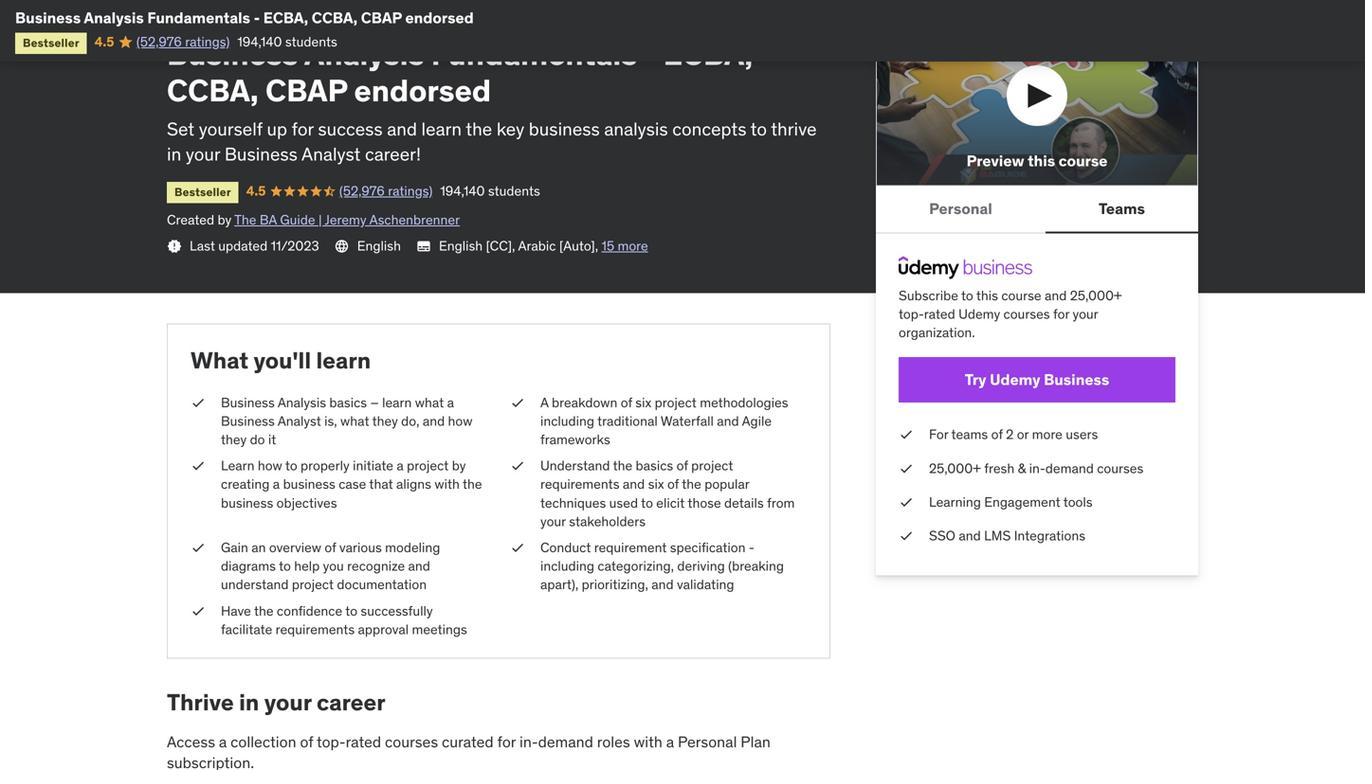 Task type: vqa. For each thing, say whether or not it's contained in the screenshot.
Preview this course button
yes



Task type: locate. For each thing, give the bounding box(es) containing it.
courses right 'rated'
[[385, 733, 438, 752]]

analyst left is,
[[278, 413, 321, 430]]

in- right curated
[[520, 733, 538, 752]]

& for intelligence
[[368, 4, 377, 21]]

1 vertical spatial (52,976
[[339, 182, 385, 200]]

xsmall image left a at the bottom left
[[510, 394, 525, 412]]

course language image
[[334, 239, 350, 254]]

your down the techniques
[[540, 513, 566, 530]]

0 horizontal spatial 25,000+
[[929, 460, 981, 477]]

organization.
[[899, 324, 975, 341]]

your inside business analysis fundamentals - ecba, ccba, cbap endorsed set yourself up for success and learn the key business analysis concepts to thrive in your business analyst career!
[[186, 143, 220, 165]]

1 horizontal spatial cbap
[[361, 8, 402, 27]]

ba
[[260, 211, 277, 228]]

a
[[540, 394, 549, 411]]

0 horizontal spatial in-
[[520, 733, 538, 752]]

six inside a breakdown of six project methodologies including traditional waterfall and agile frameworks
[[635, 394, 652, 411]]

a breakdown of six project methodologies including traditional waterfall and agile frameworks
[[540, 394, 788, 448]]

to down udemy business image
[[961, 287, 973, 304]]

your
[[186, 143, 220, 165], [1073, 306, 1098, 323], [540, 513, 566, 530], [264, 689, 312, 717]]

this
[[1028, 151, 1055, 170], [976, 287, 998, 304]]

1 horizontal spatial they
[[372, 413, 398, 430]]

0 vertical spatial 4.5
[[95, 33, 114, 50]]

0 horizontal spatial students
[[285, 33, 337, 50]]

course up teams on the right top of the page
[[1059, 151, 1108, 170]]

1 vertical spatial business
[[283, 476, 335, 493]]

0 horizontal spatial 194,140
[[237, 33, 282, 50]]

0 vertical spatial basics
[[329, 394, 367, 411]]

popular
[[705, 476, 749, 493]]

25,000+ fresh & in-demand courses
[[929, 460, 1144, 477]]

more right or
[[1032, 426, 1063, 443]]

english
[[357, 237, 401, 255], [439, 237, 483, 255]]

documentation
[[337, 577, 427, 594]]

integrations
[[1014, 528, 1086, 545]]

preview this course
[[967, 151, 1108, 170]]

the right the aligns
[[463, 476, 482, 493]]

fundamentals for business analysis fundamentals - ecba, ccba, cbap endorsed
[[147, 8, 250, 27]]

ecba, right business link
[[263, 8, 308, 27]]

analyst inside business analysis basics – learn what a business analyst is, what they do, and how they do it
[[278, 413, 321, 430]]

tab list
[[876, 186, 1198, 234]]

and down modeling
[[408, 558, 430, 575]]

2 horizontal spatial business
[[529, 117, 600, 140]]

what up do, at the left
[[415, 394, 444, 411]]

xsmall image left gain
[[191, 539, 206, 558]]

0 vertical spatial 25,000+
[[1070, 287, 1122, 304]]

more right 15
[[618, 237, 648, 255]]

career!
[[365, 143, 421, 165]]

0 vertical spatial course
[[1059, 151, 1108, 170]]

business
[[167, 4, 224, 21], [247, 4, 304, 21], [15, 8, 81, 27], [167, 35, 298, 73], [225, 143, 298, 165], [1044, 370, 1109, 390], [221, 394, 275, 411], [221, 413, 275, 430]]

what
[[191, 347, 248, 375]]

0 horizontal spatial course
[[1001, 287, 1042, 304]]

2 vertical spatial courses
[[385, 733, 438, 752]]

with inside access a collection of top-rated courses curated for in-demand roles with a personal plan subscription.
[[634, 733, 663, 752]]

2 vertical spatial analysis
[[278, 394, 326, 411]]

in- up engagement
[[1029, 460, 1046, 477]]

1 horizontal spatial by
[[452, 458, 466, 475]]

194,140 down business analysis fundamentals - ecba, ccba, cbap endorsed
[[237, 33, 282, 50]]

learn up –
[[316, 347, 371, 375]]

lms
[[984, 528, 1011, 545]]

basics inside "understand the basics of project requirements and six of the popular techniques used to elicit those details from your stakeholders"
[[636, 458, 673, 475]]

basics inside business analysis basics – learn what a business analyst is, what they do, and how they do it
[[329, 394, 367, 411]]

xsmall image for gain an overview of various modeling diagrams to help you recognize and understand project documentation
[[191, 539, 206, 558]]

1 vertical spatial bestseller
[[174, 185, 231, 200]]

1 vertical spatial ratings)
[[388, 182, 433, 200]]

success
[[318, 117, 383, 140]]

& for in-
[[1018, 460, 1026, 477]]

0 horizontal spatial with
[[435, 476, 460, 493]]

xsmall image left learn
[[191, 457, 206, 476]]

1 horizontal spatial 194,140
[[440, 182, 485, 200]]

25,000+ down teams button
[[1070, 287, 1122, 304]]

0 vertical spatial they
[[372, 413, 398, 430]]

ratings) up 'aschenbrenner' at the left top
[[388, 182, 433, 200]]

intelligence
[[380, 4, 455, 21]]

personal inside button
[[929, 199, 992, 218]]

with inside learn how to properly initiate a project by creating a business case that aligns with the business objectives
[[435, 476, 460, 493]]

0 vertical spatial more
[[618, 237, 648, 255]]

1 horizontal spatial business
[[283, 476, 335, 493]]

bestseller
[[23, 35, 79, 50], [174, 185, 231, 200]]

your down set on the top of the page
[[186, 143, 220, 165]]

2 horizontal spatial -
[[749, 539, 754, 557]]

and up used
[[623, 476, 645, 493]]

to
[[751, 117, 767, 140], [961, 287, 973, 304], [285, 458, 297, 475], [641, 495, 653, 512], [279, 558, 291, 575], [345, 603, 357, 620]]

business analytics & intelligence link
[[247, 1, 455, 25]]

0 horizontal spatial (52,976 ratings)
[[136, 33, 230, 50]]

(52,976
[[136, 33, 182, 50], [339, 182, 385, 200]]

objectives
[[276, 495, 337, 512]]

xsmall image left learning
[[899, 493, 914, 512]]

courses inside access a collection of top-rated courses curated for in-demand roles with a personal plan subscription.
[[385, 733, 438, 752]]

for inside business analysis fundamentals - ecba, ccba, cbap endorsed set yourself up for success and learn the key business analysis concepts to thrive in your business analyst career!
[[292, 117, 314, 140]]

it
[[268, 431, 276, 448]]

25,000+
[[1070, 287, 1122, 304], [929, 460, 981, 477]]

1 horizontal spatial in-
[[1029, 460, 1046, 477]]

up
[[267, 117, 287, 140]]

0 horizontal spatial english
[[357, 237, 401, 255]]

1 vertical spatial endorsed
[[354, 71, 491, 109]]

methodologies
[[700, 394, 788, 411]]

understand the basics of project requirements and six of the popular techniques used to elicit those details from your stakeholders
[[540, 458, 795, 530]]

courses down users
[[1097, 460, 1144, 477]]

six inside "understand the basics of project requirements and six of the popular techniques used to elicit those details from your stakeholders"
[[648, 476, 664, 493]]

1 horizontal spatial courses
[[1004, 306, 1050, 323]]

0 horizontal spatial fundamentals
[[147, 8, 250, 27]]

learn inside business analysis fundamentals - ecba, ccba, cbap endorsed set yourself up for success and learn the key business analysis concepts to thrive in your business analyst career!
[[421, 117, 462, 140]]

to left the properly
[[285, 458, 297, 475]]

0 horizontal spatial ecba,
[[263, 8, 308, 27]]

analytics
[[307, 4, 366, 21]]

this inside preview this course button
[[1028, 151, 1055, 170]]

xsmall image for have the confidence to successfully facilitate requirements approval meetings
[[191, 602, 206, 621]]

engagement
[[984, 494, 1061, 511]]

analyst down success
[[302, 143, 361, 165]]

requirements inside "understand the basics of project requirements and six of the popular techniques used to elicit those details from your stakeholders"
[[540, 476, 620, 493]]

business down creating
[[221, 495, 273, 512]]

1 horizontal spatial ecba,
[[663, 35, 753, 73]]

requirements down confidence
[[276, 621, 355, 638]]

try udemy business
[[965, 370, 1109, 390]]

students up [cc], arabic
[[488, 182, 540, 200]]

xsmall image for business
[[191, 394, 206, 412]]

–
[[370, 394, 379, 411]]

194,140 students
[[237, 33, 337, 50], [440, 182, 540, 200]]

for right up
[[292, 117, 314, 140]]

the left the key
[[466, 117, 492, 140]]

0 horizontal spatial ccba,
[[167, 71, 259, 109]]

1 vertical spatial with
[[634, 733, 663, 752]]

analysis inside business analysis fundamentals - ecba, ccba, cbap endorsed set yourself up for success and learn the key business analysis concepts to thrive in your business analyst career!
[[304, 35, 424, 73]]

1 horizontal spatial english
[[439, 237, 483, 255]]

yourself
[[199, 117, 262, 140]]

0 vertical spatial for
[[292, 117, 314, 140]]

gain an overview of various modeling diagrams to help you recognize and understand project documentation
[[221, 539, 440, 594]]

analysis down business analytics & intelligence link
[[304, 35, 424, 73]]

including inside a breakdown of six project methodologies including traditional waterfall and agile frameworks
[[540, 413, 594, 430]]

0 vertical spatial &
[[368, 4, 377, 21]]

for
[[292, 117, 314, 140], [1053, 306, 1070, 323], [497, 733, 516, 752]]

1 vertical spatial ecba,
[[663, 35, 753, 73]]

0 vertical spatial fundamentals
[[147, 8, 250, 27]]

xsmall image left the have
[[191, 602, 206, 621]]

0 vertical spatial cbap
[[361, 8, 402, 27]]

how inside business analysis basics – learn what a business analyst is, what they do, and how they do it
[[448, 413, 473, 430]]

how right do, at the left
[[448, 413, 473, 430]]

1 including from the top
[[540, 413, 594, 430]]

recognize
[[347, 558, 405, 575]]

1 vertical spatial 4.5
[[246, 182, 266, 200]]

2 including from the top
[[540, 558, 594, 575]]

0 horizontal spatial what
[[340, 413, 369, 430]]

xsmall image left the last
[[167, 239, 182, 254]]

six up elicit
[[648, 476, 664, 493]]

analyst inside business analysis fundamentals - ecba, ccba, cbap endorsed set yourself up for success and learn the key business analysis concepts to thrive in your business analyst career!
[[302, 143, 361, 165]]

udemy up organization.
[[959, 306, 1000, 323]]

0 vertical spatial how
[[448, 413, 473, 430]]

with right the roles
[[634, 733, 663, 752]]

this down udemy business image
[[976, 287, 998, 304]]

creating
[[221, 476, 270, 493]]

endorsed for business analysis fundamentals - ecba, ccba, cbap endorsed set yourself up for success and learn the key business analysis concepts to thrive in your business analyst career!
[[354, 71, 491, 109]]

more
[[618, 237, 648, 255], [1032, 426, 1063, 443]]

personal left the "plan"
[[678, 733, 737, 752]]

xsmall image for for
[[899, 426, 914, 444]]

xsmall image for last updated 11/2023
[[167, 239, 182, 254]]

diagrams
[[221, 558, 276, 575]]

2 vertical spatial learn
[[382, 394, 412, 411]]

with right the aligns
[[435, 476, 460, 493]]

1 vertical spatial cbap
[[265, 71, 347, 109]]

xsmall image down the what
[[191, 394, 206, 412]]

1 vertical spatial analyst
[[278, 413, 321, 430]]

0 horizontal spatial learn
[[316, 347, 371, 375]]

with
[[435, 476, 460, 493], [634, 733, 663, 752]]

xsmall image
[[459, 6, 474, 21], [167, 239, 182, 254], [191, 457, 206, 476], [510, 457, 525, 476], [899, 493, 914, 512], [191, 539, 206, 558], [510, 539, 525, 558], [191, 602, 206, 621]]

ccba, left intelligence
[[312, 8, 358, 27]]

1 vertical spatial for
[[1053, 306, 1070, 323]]

the up used
[[613, 458, 633, 475]]

& right fresh
[[1018, 460, 1026, 477]]

0 vertical spatial -
[[254, 8, 260, 27]]

1 vertical spatial requirements
[[276, 621, 355, 638]]

1 horizontal spatial learn
[[382, 394, 412, 411]]

0 vertical spatial with
[[435, 476, 460, 493]]

by right initiate
[[452, 458, 466, 475]]

to right used
[[641, 495, 653, 512]]

demand
[[1046, 460, 1094, 477], [538, 733, 593, 752]]

basics
[[329, 394, 367, 411], [636, 458, 673, 475]]

- inside business analysis fundamentals - ecba, ccba, cbap endorsed set yourself up for success and learn the key business analysis concepts to thrive in your business analyst career!
[[644, 35, 657, 73]]

to inside "subscribe to this course and 25,000+ top‑rated udemy courses for your organization."
[[961, 287, 973, 304]]

xsmall image left sso
[[899, 527, 914, 546]]

basics up elicit
[[636, 458, 673, 475]]

fundamentals
[[147, 8, 250, 27], [431, 35, 637, 73]]

a up the aligns
[[397, 458, 404, 475]]

including inside conduct requirement specification - including categorizing, deriving (breaking apart), prioritizing, and validating
[[540, 558, 594, 575]]

endorsed for business analysis fundamentals - ecba, ccba, cbap endorsed
[[405, 8, 474, 27]]

1 vertical spatial &
[[1018, 460, 1026, 477]]

a
[[447, 394, 454, 411], [397, 458, 404, 475], [273, 476, 280, 493], [219, 733, 227, 752], [666, 733, 674, 752]]

to inside 'have the confidence to successfully facilitate requirements approval meetings'
[[345, 603, 357, 620]]

for inside access a collection of top-rated courses curated for in-demand roles with a personal plan subscription.
[[497, 733, 516, 752]]

a up the subscription. at the left of the page
[[219, 733, 227, 752]]

and down categorizing,
[[652, 577, 674, 594]]

thrive in your career
[[167, 689, 386, 717]]

0 vertical spatial in
[[167, 143, 181, 165]]

for up try udemy business
[[1053, 306, 1070, 323]]

and inside gain an overview of various modeling diagrams to help you recognize and understand project documentation
[[408, 558, 430, 575]]

0 vertical spatial analysis
[[84, 8, 144, 27]]

& right analytics at top
[[368, 4, 377, 21]]

0 horizontal spatial -
[[254, 8, 260, 27]]

various
[[339, 539, 382, 557]]

xsmall image for understand the basics of project requirements and six of the popular techniques used to elicit those details from your stakeholders
[[510, 457, 525, 476]]

fundamentals inside business analysis fundamentals - ecba, ccba, cbap endorsed set yourself up for success and learn the key business analysis concepts to thrive in your business analyst career!
[[431, 35, 637, 73]]

0 vertical spatial udemy
[[959, 306, 1000, 323]]

1 horizontal spatial for
[[497, 733, 516, 752]]

2
[[1006, 426, 1014, 443]]

0 vertical spatial ecba,
[[263, 8, 308, 27]]

endorsed
[[405, 8, 474, 27], [354, 71, 491, 109]]

0 vertical spatial learn
[[421, 117, 462, 140]]

- inside conduct requirement specification - including categorizing, deriving (breaking apart), prioritizing, and validating
[[749, 539, 754, 557]]

0 horizontal spatial demand
[[538, 733, 593, 752]]

in
[[167, 143, 181, 165], [239, 689, 259, 717]]

1 horizontal spatial basics
[[636, 458, 673, 475]]

frameworks
[[540, 431, 610, 448]]

for inside "subscribe to this course and 25,000+ top‑rated udemy courses for your organization."
[[1053, 306, 1070, 323]]

a right creating
[[273, 476, 280, 493]]

194,140 students up [cc], arabic
[[440, 182, 540, 200]]

1 horizontal spatial ccba,
[[312, 8, 358, 27]]

11/2023
[[271, 237, 319, 255]]

1 vertical spatial analysis
[[304, 35, 424, 73]]

0 vertical spatial endorsed
[[405, 8, 474, 27]]

and inside "understand the basics of project requirements and six of the popular techniques used to elicit those details from your stakeholders"
[[623, 476, 645, 493]]

and right do, at the left
[[423, 413, 445, 430]]

0 horizontal spatial more
[[618, 237, 648, 255]]

of inside a breakdown of six project methodologies including traditional waterfall and agile frameworks
[[621, 394, 632, 411]]

25,000+ inside "subscribe to this course and 25,000+ top‑rated udemy courses for your organization."
[[1070, 287, 1122, 304]]

cbap inside business analysis fundamentals - ecba, ccba, cbap endorsed set yourself up for success and learn the key business analysis concepts to thrive in your business analyst career!
[[265, 71, 347, 109]]

case
[[339, 476, 366, 493]]

1 horizontal spatial &
[[1018, 460, 1026, 477]]

how
[[448, 413, 473, 430], [258, 458, 282, 475]]

0 horizontal spatial they
[[221, 431, 247, 448]]

ecba, for business analysis fundamentals - ecba, ccba, cbap endorsed
[[263, 8, 308, 27]]

0 vertical spatial courses
[[1004, 306, 1050, 323]]

xsmall image left conduct
[[510, 539, 525, 558]]

2 english from the left
[[439, 237, 483, 255]]

subscription.
[[167, 754, 254, 771]]

in- inside access a collection of top-rated courses curated for in-demand roles with a personal plan subscription.
[[520, 733, 538, 752]]

(52,976 down business link
[[136, 33, 182, 50]]

learn right –
[[382, 394, 412, 411]]

1 vertical spatial ccba,
[[167, 71, 259, 109]]

0 vertical spatial ratings)
[[185, 33, 230, 50]]

properly
[[301, 458, 350, 475]]

english right course language icon
[[357, 237, 401, 255]]

basics up is,
[[329, 394, 367, 411]]

1 horizontal spatial (52,976 ratings)
[[339, 182, 433, 200]]

including up frameworks
[[540, 413, 594, 430]]

techniques
[[540, 495, 606, 512]]

- right business link
[[254, 8, 260, 27]]

try udemy business link
[[899, 358, 1176, 403]]

thrive
[[167, 689, 234, 717]]

a right the roles
[[666, 733, 674, 752]]

udemy right try
[[990, 370, 1041, 390]]

how down it
[[258, 458, 282, 475]]

to down overview
[[279, 558, 291, 575]]

prioritizing,
[[582, 577, 648, 594]]

concepts
[[672, 117, 747, 140]]

xsmall image left fresh
[[899, 460, 914, 478]]

set
[[167, 117, 194, 140]]

this inside "subscribe to this course and 25,000+ top‑rated udemy courses for your organization."
[[976, 287, 998, 304]]

fresh
[[984, 460, 1015, 477]]

the inside business analysis fundamentals - ecba, ccba, cbap endorsed set yourself up for success and learn the key business analysis concepts to thrive in your business analyst career!
[[466, 117, 492, 140]]

six
[[635, 394, 652, 411], [648, 476, 664, 493]]

ecba, inside business analysis fundamentals - ecba, ccba, cbap endorsed set yourself up for success and learn the key business analysis concepts to thrive in your business analyst career!
[[663, 35, 753, 73]]

194,140 up 'aschenbrenner' at the left top
[[440, 182, 485, 200]]

- for business analysis fundamentals - ecba, ccba, cbap endorsed
[[254, 8, 260, 27]]

have
[[221, 603, 251, 620]]

business right the key
[[529, 117, 600, 140]]

students down analytics at top
[[285, 33, 337, 50]]

analysis
[[84, 8, 144, 27], [304, 35, 424, 73], [278, 394, 326, 411]]

analysis for business analysis basics – learn what a business analyst is, what they do, and how they do it
[[278, 394, 326, 411]]

ecba, up concepts
[[663, 35, 753, 73]]

1 vertical spatial what
[[340, 413, 369, 430]]

business up objectives
[[283, 476, 335, 493]]

0 horizontal spatial basics
[[329, 394, 367, 411]]

by left the
[[218, 211, 232, 228]]

the up those
[[682, 476, 701, 493]]

personal inside access a collection of top-rated courses curated for in-demand roles with a personal plan subscription.
[[678, 733, 737, 752]]

udemy business image
[[899, 256, 1032, 279]]

1 english from the left
[[357, 237, 401, 255]]

for right curated
[[497, 733, 516, 752]]

and down methodologies at the right bottom of the page
[[717, 413, 739, 430]]

in down set on the top of the page
[[167, 143, 181, 165]]

they down –
[[372, 413, 398, 430]]

analysis inside business analysis basics – learn what a business analyst is, what they do, and how they do it
[[278, 394, 326, 411]]

what right is,
[[340, 413, 369, 430]]

0 vertical spatial six
[[635, 394, 652, 411]]

1 horizontal spatial bestseller
[[174, 185, 231, 200]]

personal down 'preview'
[[929, 199, 992, 218]]

they left "do" on the left bottom
[[221, 431, 247, 448]]

analysis up is,
[[278, 394, 326, 411]]

personal button
[[876, 186, 1046, 232]]

course inside button
[[1059, 151, 1108, 170]]

1 horizontal spatial how
[[448, 413, 473, 430]]

your inside "subscribe to this course and 25,000+ top‑rated udemy courses for your organization."
[[1073, 306, 1098, 323]]

english for english [cc], arabic [auto] , 15 more
[[439, 237, 483, 255]]

to down documentation on the left bottom
[[345, 603, 357, 620]]

(52,976 up the ba guide | jeremy aschenbrenner link
[[339, 182, 385, 200]]

0 vertical spatial bestseller
[[23, 35, 79, 50]]

project up waterfall
[[655, 394, 697, 411]]

endorsed inside business analysis fundamentals - ecba, ccba, cbap endorsed set yourself up for success and learn the key business analysis concepts to thrive in your business analyst career!
[[354, 71, 491, 109]]

1 horizontal spatial requirements
[[540, 476, 620, 493]]

course inside "subscribe to this course and 25,000+ top‑rated udemy courses for your organization."
[[1001, 287, 1042, 304]]

0 horizontal spatial (52,976
[[136, 33, 182, 50]]

to left "thrive"
[[751, 117, 767, 140]]

of inside access a collection of top-rated courses curated for in-demand roles with a personal plan subscription.
[[300, 733, 313, 752]]

0 horizontal spatial in
[[167, 143, 181, 165]]

ratings) down business link
[[185, 33, 230, 50]]

ccba, inside business analysis fundamentals - ecba, ccba, cbap endorsed set yourself up for success and learn the key business analysis concepts to thrive in your business analyst career!
[[167, 71, 259, 109]]

xsmall image
[[228, 6, 243, 21], [191, 394, 206, 412], [510, 394, 525, 412], [899, 426, 914, 444], [899, 460, 914, 478], [899, 527, 914, 546]]

1 vertical spatial in
[[239, 689, 259, 717]]

project inside gain an overview of various modeling diagrams to help you recognize and understand project documentation
[[292, 577, 334, 594]]

learn
[[221, 458, 255, 475]]

2 horizontal spatial for
[[1053, 306, 1070, 323]]

1 horizontal spatial demand
[[1046, 460, 1094, 477]]

1 vertical spatial how
[[258, 458, 282, 475]]

in up collection
[[239, 689, 259, 717]]

analysis left business link
[[84, 8, 144, 27]]

0 vertical spatial analyst
[[302, 143, 361, 165]]

(52,976 ratings) down career!
[[339, 182, 433, 200]]

- up (breaking
[[749, 539, 754, 557]]

25,000+ up learning
[[929, 460, 981, 477]]

udemy
[[959, 306, 1000, 323], [990, 370, 1041, 390]]

business link
[[167, 1, 224, 25]]

to inside learn how to properly initiate a project by creating a business case that aligns with the business objectives
[[285, 458, 297, 475]]

including down conduct
[[540, 558, 594, 575]]

thrive
[[771, 117, 817, 140]]

the inside learn how to properly initiate a project by creating a business case that aligns with the business objectives
[[463, 476, 482, 493]]

1 vertical spatial six
[[648, 476, 664, 493]]

project up popular
[[691, 458, 733, 475]]

1 horizontal spatial 4.5
[[246, 182, 266, 200]]

(52,976 ratings) down business link
[[136, 33, 230, 50]]

194,140
[[237, 33, 282, 50], [440, 182, 485, 200]]

1 vertical spatial 194,140 students
[[440, 182, 540, 200]]

2 vertical spatial for
[[497, 733, 516, 752]]

4.5
[[95, 33, 114, 50], [246, 182, 266, 200]]

1 vertical spatial students
[[488, 182, 540, 200]]



Task type: describe. For each thing, give the bounding box(es) containing it.
courses inside "subscribe to this course and 25,000+ top‑rated udemy courses for your organization."
[[1004, 306, 1050, 323]]

a inside business analysis basics – learn what a business analyst is, what they do, and how they do it
[[447, 394, 454, 411]]

requirements inside 'have the confidence to successfully facilitate requirements approval meetings'
[[276, 621, 355, 638]]

cbap for business analysis fundamentals - ecba, ccba, cbap endorsed
[[361, 8, 402, 27]]

project inside learn how to properly initiate a project by creating a business case that aligns with the business objectives
[[407, 458, 449, 475]]

1 horizontal spatial what
[[415, 394, 444, 411]]

those
[[688, 495, 721, 512]]

your up collection
[[264, 689, 312, 717]]

in inside business analysis fundamentals - ecba, ccba, cbap endorsed set yourself up for success and learn the key business analysis concepts to thrive in your business analyst career!
[[167, 143, 181, 165]]

deriving
[[677, 558, 725, 575]]

1 horizontal spatial ratings)
[[388, 182, 433, 200]]

xsmall image for conduct requirement specification - including categorizing, deriving (breaking apart), prioritizing, and validating
[[510, 539, 525, 558]]

[cc], arabic
[[486, 237, 556, 255]]

udemy inside "subscribe to this course and 25,000+ top‑rated udemy courses for your organization."
[[959, 306, 1000, 323]]

and inside conduct requirement specification - including categorizing, deriving (breaking apart), prioritizing, and validating
[[652, 577, 674, 594]]

the
[[234, 211, 256, 228]]

english [cc], arabic [auto] , 15 more
[[439, 237, 648, 255]]

analysis for business analysis fundamentals - ecba, ccba, cbap endorsed set yourself up for success and learn the key business analysis concepts to thrive in your business analyst career!
[[304, 35, 424, 73]]

business analysis fundamentals - ecba, ccba, cbap endorsed
[[15, 8, 474, 27]]

collection
[[231, 733, 296, 752]]

[auto]
[[559, 237, 595, 255]]

business analysis basics – learn what a business analyst is, what they do, and how they do it
[[221, 394, 473, 448]]

to inside business analysis fundamentals - ecba, ccba, cbap endorsed set yourself up for success and learn the key business analysis concepts to thrive in your business analyst career!
[[751, 117, 767, 140]]

closed captions image
[[416, 239, 431, 254]]

business inside business analysis fundamentals - ecba, ccba, cbap endorsed set yourself up for success and learn the key business analysis concepts to thrive in your business analyst career!
[[529, 117, 600, 140]]

traditional
[[597, 413, 658, 430]]

facilitate
[[221, 621, 272, 638]]

0 vertical spatial demand
[[1046, 460, 1094, 477]]

and inside business analysis basics – learn what a business analyst is, what they do, and how they do it
[[423, 413, 445, 430]]

and inside "subscribe to this course and 25,000+ top‑rated udemy courses for your organization."
[[1045, 287, 1067, 304]]

plan
[[741, 733, 771, 752]]

waterfall
[[661, 413, 714, 430]]

for teams of 2 or more users
[[929, 426, 1098, 443]]

rated
[[346, 733, 381, 752]]

validating
[[677, 577, 734, 594]]

subscribe
[[899, 287, 958, 304]]

categorizing,
[[598, 558, 674, 575]]

1 vertical spatial udemy
[[990, 370, 1041, 390]]

access
[[167, 733, 215, 752]]

do,
[[401, 413, 419, 430]]

by inside learn how to properly initiate a project by creating a business case that aligns with the business objectives
[[452, 458, 466, 475]]

help
[[294, 558, 320, 575]]

(breaking
[[728, 558, 784, 575]]

gain
[[221, 539, 248, 557]]

initiate
[[353, 458, 393, 475]]

basics for is,
[[329, 394, 367, 411]]

more for 15
[[618, 237, 648, 255]]

1 vertical spatial they
[[221, 431, 247, 448]]

english for english
[[357, 237, 401, 255]]

understand
[[221, 577, 289, 594]]

key
[[497, 117, 524, 140]]

learning
[[929, 494, 981, 511]]

business analytics & intelligence
[[247, 4, 455, 21]]

you
[[323, 558, 344, 575]]

1 vertical spatial 25,000+
[[929, 460, 981, 477]]

xsmall image for learning engagement tools
[[899, 493, 914, 512]]

learn inside business analysis basics – learn what a business analyst is, what they do, and how they do it
[[382, 394, 412, 411]]

1 horizontal spatial students
[[488, 182, 540, 200]]

created by the ba guide | jeremy aschenbrenner
[[167, 211, 460, 228]]

xsmall image for 25,000+
[[899, 460, 914, 478]]

modeling
[[385, 539, 440, 557]]

cbap for business analysis fundamentals - ecba, ccba, cbap endorsed set yourself up for success and learn the key business analysis concepts to thrive in your business analyst career!
[[265, 71, 347, 109]]

- for business analysis fundamentals - ecba, ccba, cbap endorsed set yourself up for success and learn the key business analysis concepts to thrive in your business analyst career!
[[644, 35, 657, 73]]

specification
[[670, 539, 746, 557]]

fundamentals for business analysis fundamentals - ecba, ccba, cbap endorsed set yourself up for success and learn the key business analysis concepts to thrive in your business analyst career!
[[431, 35, 637, 73]]

xsmall image for sso
[[899, 527, 914, 546]]

1 vertical spatial (52,976 ratings)
[[339, 182, 433, 200]]

0 vertical spatial (52,976 ratings)
[[136, 33, 230, 50]]

ccba, for business analysis fundamentals - ecba, ccba, cbap endorsed set yourself up for success and learn the key business analysis concepts to thrive in your business analyst career!
[[167, 71, 259, 109]]

xsmall image for a
[[510, 394, 525, 412]]

what you'll learn
[[191, 347, 371, 375]]

basics for the
[[636, 458, 673, 475]]

curated
[[442, 733, 494, 752]]

ccba, for business analysis fundamentals - ecba, ccba, cbap endorsed
[[312, 8, 358, 27]]

created
[[167, 211, 214, 228]]

1 horizontal spatial (52,976
[[339, 182, 385, 200]]

to inside "understand the basics of project requirements and six of the popular techniques used to elicit those details from your stakeholders"
[[641, 495, 653, 512]]

requirement
[[594, 539, 667, 557]]

and inside business analysis fundamentals - ecba, ccba, cbap endorsed set yourself up for success and learn the key business analysis concepts to thrive in your business analyst career!
[[387, 117, 417, 140]]

learn how to properly initiate a project by creating a business case that aligns with the business objectives
[[221, 458, 482, 512]]

jeremy
[[325, 211, 366, 228]]

how inside learn how to properly initiate a project by creating a business case that aligns with the business objectives
[[258, 458, 282, 475]]

agile
[[742, 413, 772, 430]]

0 horizontal spatial 4.5
[[95, 33, 114, 50]]

1 vertical spatial learn
[[316, 347, 371, 375]]

the inside 'have the confidence to successfully facilitate requirements approval meetings'
[[254, 603, 274, 620]]

to inside gain an overview of various modeling diagrams to help you recognize and understand project documentation
[[279, 558, 291, 575]]

0 horizontal spatial business
[[221, 495, 273, 512]]

from
[[767, 495, 795, 512]]

0 horizontal spatial by
[[218, 211, 232, 228]]

xsmall image right business link
[[228, 6, 243, 21]]

sso
[[929, 528, 956, 545]]

top‑rated
[[899, 306, 955, 323]]

last
[[190, 237, 215, 255]]

conduct requirement specification - including categorizing, deriving (breaking apart), prioritizing, and validating
[[540, 539, 784, 594]]

teams
[[1099, 199, 1145, 218]]

15
[[602, 237, 614, 255]]

tab list containing personal
[[876, 186, 1198, 234]]

project inside "understand the basics of project requirements and six of the popular techniques used to elicit those details from your stakeholders"
[[691, 458, 733, 475]]

1 vertical spatial 194,140
[[440, 182, 485, 200]]

,
[[595, 237, 598, 255]]

subscribe to this course and 25,000+ top‑rated udemy courses for your organization.
[[899, 287, 1122, 341]]

tools
[[1063, 494, 1093, 511]]

used
[[609, 495, 638, 512]]

details
[[724, 495, 764, 512]]

aschenbrenner
[[369, 211, 460, 228]]

aligns
[[396, 476, 431, 493]]

0 vertical spatial in-
[[1029, 460, 1046, 477]]

users
[[1066, 426, 1098, 443]]

breakdown
[[552, 394, 618, 411]]

15 more button
[[602, 237, 648, 256]]

0 horizontal spatial 194,140 students
[[237, 33, 337, 50]]

for
[[929, 426, 948, 443]]

last updated 11/2023
[[190, 237, 319, 255]]

approval
[[358, 621, 409, 638]]

demand inside access a collection of top-rated courses curated for in-demand roles with a personal plan subscription.
[[538, 733, 593, 752]]

an
[[251, 539, 266, 557]]

- for conduct requirement specification - including categorizing, deriving (breaking apart), prioritizing, and validating
[[749, 539, 754, 557]]

meetings
[[412, 621, 467, 638]]

analysis
[[604, 117, 668, 140]]

confidence
[[277, 603, 342, 620]]

top-
[[317, 733, 346, 752]]

guide
[[280, 211, 315, 228]]

learning engagement tools
[[929, 494, 1093, 511]]

ecba, for business analysis fundamentals - ecba, ccba, cbap endorsed set yourself up for success and learn the key business analysis concepts to thrive in your business analyst career!
[[663, 35, 753, 73]]

preview
[[967, 151, 1024, 170]]

have the confidence to successfully facilitate requirements approval meetings
[[221, 603, 467, 638]]

your inside "understand the basics of project requirements and six of the popular techniques used to elicit those details from your stakeholders"
[[540, 513, 566, 530]]

overview
[[269, 539, 321, 557]]

apart),
[[540, 577, 579, 594]]

more for or
[[1032, 426, 1063, 443]]

sso and lms integrations
[[929, 528, 1086, 545]]

analysis for business analysis fundamentals - ecba, ccba, cbap endorsed
[[84, 8, 144, 27]]

project inside a breakdown of six project methodologies including traditional waterfall and agile frameworks
[[655, 394, 697, 411]]

and inside a breakdown of six project methodologies including traditional waterfall and agile frameworks
[[717, 413, 739, 430]]

xsmall image for learn how to properly initiate a project by creating a business case that aligns with the business objectives
[[191, 457, 206, 476]]

1 vertical spatial courses
[[1097, 460, 1144, 477]]

0 horizontal spatial ratings)
[[185, 33, 230, 50]]

do
[[250, 431, 265, 448]]

roles
[[597, 733, 630, 752]]

or
[[1017, 426, 1029, 443]]

updated
[[218, 237, 268, 255]]

the ba guide | jeremy aschenbrenner link
[[234, 211, 460, 228]]

1 horizontal spatial 194,140 students
[[440, 182, 540, 200]]

and right sso
[[959, 528, 981, 545]]

of inside gain an overview of various modeling diagrams to help you recognize and understand project documentation
[[325, 539, 336, 557]]

xsmall image right intelligence
[[459, 6, 474, 21]]

0 horizontal spatial bestseller
[[23, 35, 79, 50]]



